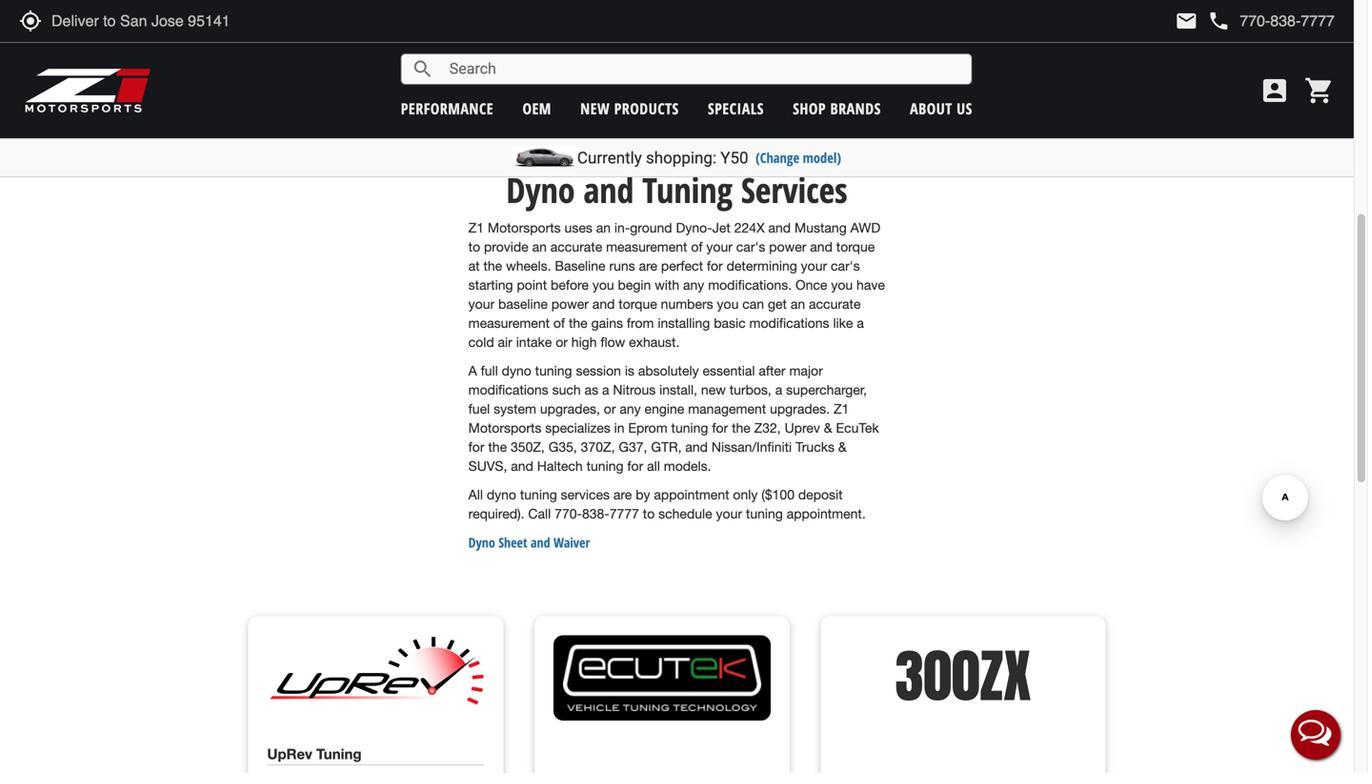 Task type: vqa. For each thing, say whether or not it's contained in the screenshot.
'11- at right
no



Task type: describe. For each thing, give the bounding box(es) containing it.
tuning up such
[[535, 363, 573, 379]]

eprom
[[629, 420, 668, 436]]

1 vertical spatial &
[[839, 439, 847, 455]]

system
[[494, 401, 537, 417]]

0 horizontal spatial car's
[[737, 239, 766, 255]]

brands
[[831, 98, 882, 119]]

1 horizontal spatial an
[[596, 220, 611, 236]]

starting
[[469, 277, 513, 293]]

1 horizontal spatial a
[[776, 382, 783, 398]]

intake
[[516, 334, 552, 350]]

any inside a full dyno tuning session is absolutely essential after major modifications such as a nitrous install, new turbos, a supercharger, fuel system upgrades, or any engine management upgrades. z1 motorsports specializes in eprom tuning for the z32, uprev & ecutek for the 350z, g35, 370z, g37, gtr, and nissan/infiniti trucks & suvs, and haltech tuning for all models.
[[620, 401, 641, 417]]

numbers
[[661, 296, 714, 312]]

uprev
[[785, 420, 821, 436]]

dyno sheet and waiver link
[[469, 534, 590, 552]]

gtr,
[[651, 439, 682, 455]]

before
[[551, 277, 589, 293]]

like
[[834, 315, 854, 331]]

only
[[733, 487, 758, 503]]

your down jet on the right top of the page
[[707, 239, 733, 255]]

1 horizontal spatial tuning
[[643, 166, 733, 213]]

z1 motorsports uses an in-ground dyno-jet 224x and mustang awd to provide an accurate measurement of your car's power and torque at the wheels. baseline runs are perfect for determining your car's starting point before you begin with any modifications. once you have your baseline power and torque numbers you can get an accurate measurement of the gains from installing basic modifications like a cold air intake or high flow exhaust.
[[469, 220, 885, 350]]

0 vertical spatial torque
[[837, 239, 875, 255]]

0 vertical spatial accurate
[[551, 239, 603, 255]]

modifications.
[[708, 277, 792, 293]]

uprev tuning
[[267, 745, 362, 763]]

838-
[[582, 506, 610, 522]]

nitrous
[[613, 382, 656, 398]]

1 horizontal spatial power
[[770, 239, 807, 255]]

deposit
[[799, 487, 843, 503]]

($100
[[762, 487, 795, 503]]

services
[[561, 487, 610, 503]]

session
[[576, 363, 621, 379]]

upgrades, or
[[540, 401, 616, 417]]

tuning down 370z,
[[587, 458, 624, 474]]

0 vertical spatial of
[[691, 239, 703, 255]]

installing
[[658, 315, 710, 331]]

sheet
[[499, 534, 528, 552]]

appointment
[[654, 487, 730, 503]]

get
[[768, 296, 787, 312]]

the right at
[[484, 258, 503, 274]]

runs
[[610, 258, 636, 274]]

for left all
[[628, 458, 644, 474]]

basic
[[714, 315, 746, 331]]

modifications inside "z1 motorsports uses an in-ground dyno-jet 224x and mustang awd to provide an accurate measurement of your car's power and torque at the wheels. baseline runs are perfect for determining your car's starting point before you begin with any modifications. once you have your baseline power and torque numbers you can get an accurate measurement of the gains from installing basic modifications like a cold air intake or high flow exhaust."
[[750, 315, 830, 331]]

search
[[412, 58, 434, 81]]

1 vertical spatial of
[[554, 315, 565, 331]]

tuning down ($100
[[746, 506, 783, 522]]

jet
[[713, 220, 731, 236]]

gains
[[592, 315, 623, 331]]

all
[[647, 458, 661, 474]]

1 vertical spatial tuning
[[317, 745, 362, 763]]

management
[[688, 401, 767, 417]]

by
[[636, 487, 651, 503]]

tuning up call at the bottom of page
[[520, 487, 557, 503]]

awd
[[851, 220, 881, 236]]

350z,
[[511, 439, 545, 455]]

account_box
[[1260, 75, 1291, 106]]

z1 inside a full dyno tuning session is absolutely essential after major modifications such as a nitrous install, new turbos, a supercharger, fuel system upgrades, or any engine management upgrades. z1 motorsports specializes in eprom tuning for the z32, uprev & ecutek for the 350z, g35, 370z, g37, gtr, and nissan/infiniti trucks & suvs, and haltech tuning for all models.
[[834, 401, 850, 417]]

dyno sheet and waiver
[[469, 534, 590, 552]]

a
[[469, 363, 477, 379]]

dyno-
[[676, 220, 713, 236]]

modifications inside a full dyno tuning session is absolutely essential after major modifications such as a nitrous install, new turbos, a supercharger, fuel system upgrades, or any engine management upgrades. z1 motorsports specializes in eprom tuning for the z32, uprev & ecutek for the 350z, g35, 370z, g37, gtr, and nissan/infiniti trucks & suvs, and haltech tuning for all models.
[[469, 382, 549, 398]]

as
[[585, 382, 599, 398]]

dyno and tuning services
[[507, 166, 848, 213]]

new inside a full dyno tuning session is absolutely essential after major modifications such as a nitrous install, new turbos, a supercharger, fuel system upgrades, or any engine management upgrades. z1 motorsports specializes in eprom tuning for the z32, uprev & ecutek for the 350z, g35, 370z, g37, gtr, and nissan/infiniti trucks & suvs, and haltech tuning for all models.
[[702, 382, 726, 398]]

such
[[552, 382, 581, 398]]

0 horizontal spatial torque
[[619, 296, 658, 312]]

the up high on the left top
[[569, 315, 588, 331]]

in
[[614, 420, 625, 436]]

0 horizontal spatial measurement
[[469, 315, 550, 331]]

exhaust.
[[629, 334, 680, 350]]

in-
[[615, 220, 630, 236]]

mail link
[[1176, 10, 1199, 32]]

1 horizontal spatial measurement
[[606, 239, 688, 255]]

upgrades.
[[770, 401, 830, 417]]

2 horizontal spatial you
[[832, 277, 853, 293]]

dyno for dyno sheet and waiver
[[469, 534, 495, 552]]

and up in-
[[584, 166, 634, 213]]

and up gains
[[593, 296, 615, 312]]

services
[[742, 166, 848, 213]]

begin
[[618, 277, 651, 293]]

for down management
[[712, 420, 728, 436]]

us
[[957, 98, 973, 119]]

and right "224x"
[[769, 220, 791, 236]]

required).
[[469, 506, 525, 522]]

mail
[[1176, 10, 1199, 32]]

about
[[910, 98, 953, 119]]

y50
[[721, 148, 749, 167]]

for up suvs,
[[469, 439, 485, 455]]

your up once
[[801, 258, 828, 274]]

cold
[[469, 334, 494, 350]]

performance
[[401, 98, 494, 119]]

a inside "z1 motorsports uses an in-ground dyno-jet 224x and mustang awd to provide an accurate measurement of your car's power and torque at the wheels. baseline runs are perfect for determining your car's starting point before you begin with any modifications. once you have your baseline power and torque numbers you can get an accurate measurement of the gains from installing basic modifications like a cold air intake or high flow exhaust."
[[857, 315, 864, 331]]

any inside "z1 motorsports uses an in-ground dyno-jet 224x and mustang awd to provide an accurate measurement of your car's power and torque at the wheels. baseline runs are perfect for determining your car's starting point before you begin with any modifications. once you have your baseline power and torque numbers you can get an accurate measurement of the gains from installing basic modifications like a cold air intake or high flow exhaust."
[[683, 277, 705, 293]]

all
[[469, 487, 483, 503]]

model)
[[803, 148, 842, 167]]

haltech
[[537, 458, 583, 474]]

to
[[643, 506, 655, 522]]

a full dyno tuning session is absolutely essential after major modifications such as a nitrous install, new turbos, a supercharger, fuel system upgrades, or any engine management upgrades. z1 motorsports specializes in eprom tuning for the z32, uprev & ecutek for the 350z, g35, 370z, g37, gtr, and nissan/infiniti trucks & suvs, and haltech tuning for all models.
[[469, 363, 880, 474]]

major
[[790, 363, 823, 379]]

from
[[627, 315, 654, 331]]

perfect
[[661, 258, 704, 274]]

specials
[[708, 98, 764, 119]]

flow
[[601, 334, 626, 350]]



Task type: locate. For each thing, give the bounding box(es) containing it.
uprev
[[267, 745, 313, 763]]

or
[[556, 334, 568, 350]]

motorsports up to provide
[[488, 220, 561, 236]]

an up wheels.
[[532, 239, 547, 255]]

1 horizontal spatial of
[[691, 239, 703, 255]]

your down starting
[[469, 296, 495, 312]]

point
[[517, 277, 547, 293]]

is
[[625, 363, 635, 379]]

new up management
[[702, 382, 726, 398]]

oem link
[[523, 98, 552, 119]]

specializes
[[546, 420, 611, 436]]

0 horizontal spatial new
[[581, 98, 610, 119]]

engine
[[645, 401, 685, 417]]

0 vertical spatial measurement
[[606, 239, 688, 255]]

fuel
[[469, 401, 490, 417]]

dyno right full
[[502, 363, 532, 379]]

1 horizontal spatial modifications
[[750, 315, 830, 331]]

determining
[[727, 258, 798, 274]]

(change
[[756, 148, 800, 167]]

1 vertical spatial new
[[702, 382, 726, 398]]

1 vertical spatial z1
[[834, 401, 850, 417]]

ground
[[630, 220, 673, 236]]

0 vertical spatial motorsports
[[488, 220, 561, 236]]

phone link
[[1208, 10, 1336, 32]]

any down nitrous
[[620, 401, 641, 417]]

currently shopping: y50 (change model)
[[578, 148, 842, 167]]

shop brands
[[793, 98, 882, 119]]

1 vertical spatial dyno
[[487, 487, 517, 503]]

7777
[[610, 506, 640, 522]]

high
[[572, 334, 597, 350]]

1 vertical spatial dyno
[[469, 534, 495, 552]]

0 vertical spatial power
[[770, 239, 807, 255]]

torque down "awd"
[[837, 239, 875, 255]]

0 horizontal spatial you
[[593, 277, 615, 293]]

suvs,
[[469, 458, 507, 474]]

accurate
[[551, 239, 603, 255], [809, 296, 861, 312]]

dyno
[[507, 166, 575, 213], [469, 534, 495, 552]]

the
[[484, 258, 503, 274], [569, 315, 588, 331], [732, 420, 751, 436], [488, 439, 507, 455]]

1 horizontal spatial car's
[[831, 258, 860, 274]]

0 vertical spatial dyno
[[502, 363, 532, 379]]

an right get in the right top of the page
[[791, 296, 806, 312]]

a right as
[[602, 382, 610, 398]]

car's up have on the right top
[[831, 258, 860, 274]]

224x
[[735, 220, 765, 236]]

supercharger,
[[787, 382, 868, 398]]

0 vertical spatial car's
[[737, 239, 766, 255]]

0 vertical spatial new
[[581, 98, 610, 119]]

0 vertical spatial modifications
[[750, 315, 830, 331]]

1 horizontal spatial are
[[639, 258, 658, 274]]

0 horizontal spatial any
[[620, 401, 641, 417]]

& down ecutek
[[839, 439, 847, 455]]

power down before
[[552, 296, 589, 312]]

wheels.
[[506, 258, 551, 274]]

1 vertical spatial motorsports
[[469, 420, 542, 436]]

and up 'models.'
[[686, 439, 708, 455]]

about us link
[[910, 98, 973, 119]]

your
[[707, 239, 733, 255], [801, 258, 828, 274], [469, 296, 495, 312], [716, 506, 743, 522]]

an left in-
[[596, 220, 611, 236]]

2 horizontal spatial a
[[857, 315, 864, 331]]

0 vertical spatial an
[[596, 220, 611, 236]]

0 horizontal spatial modifications
[[469, 382, 549, 398]]

turbos,
[[730, 382, 772, 398]]

1 vertical spatial torque
[[619, 296, 658, 312]]

z1 inside "z1 motorsports uses an in-ground dyno-jet 224x and mustang awd to provide an accurate measurement of your car's power and torque at the wheels. baseline runs are perfect for determining your car's starting point before you begin with any modifications. once you have your baseline power and torque numbers you can get an accurate measurement of the gains from installing basic modifications like a cold air intake or high flow exhaust."
[[469, 220, 484, 236]]

0 horizontal spatial power
[[552, 296, 589, 312]]

mail phone
[[1176, 10, 1231, 32]]

Search search field
[[434, 54, 972, 84]]

any
[[683, 277, 705, 293], [620, 401, 641, 417]]

1 horizontal spatial any
[[683, 277, 705, 293]]

after
[[759, 363, 786, 379]]

all dyno tuning services are by appointment only ($100 deposit required). call 770-838-7777 to schedule your tuning appointment.
[[469, 487, 866, 522]]

0 vertical spatial z1
[[469, 220, 484, 236]]

and
[[584, 166, 634, 213], [769, 220, 791, 236], [811, 239, 833, 255], [593, 296, 615, 312], [686, 439, 708, 455], [511, 458, 534, 474], [531, 534, 551, 552]]

g35,
[[549, 439, 577, 455]]

shopping:
[[646, 148, 717, 167]]

air
[[498, 334, 513, 350]]

1 horizontal spatial new
[[702, 382, 726, 398]]

0 horizontal spatial dyno
[[469, 534, 495, 552]]

are up "begin"
[[639, 258, 658, 274]]

for inside "z1 motorsports uses an in-ground dyno-jet 224x and mustang awd to provide an accurate measurement of your car's power and torque at the wheels. baseline runs are perfect for determining your car's starting point before you begin with any modifications. once you have your baseline power and torque numbers you can get an accurate measurement of the gains from installing basic modifications like a cold air intake or high flow exhaust."
[[707, 258, 723, 274]]

for
[[707, 258, 723, 274], [712, 420, 728, 436], [469, 439, 485, 455], [628, 458, 644, 474]]

1 vertical spatial an
[[532, 239, 547, 255]]

of
[[691, 239, 703, 255], [554, 315, 565, 331]]

you down runs
[[593, 277, 615, 293]]

1 horizontal spatial you
[[717, 296, 739, 312]]

tuning up gtr,
[[672, 420, 709, 436]]

and down mustang
[[811, 239, 833, 255]]

car's down "224x"
[[737, 239, 766, 255]]

baseline
[[555, 258, 606, 274]]

tuning up dyno-
[[643, 166, 733, 213]]

dyno up required).
[[487, 487, 517, 503]]

dyno inside a full dyno tuning session is absolutely essential after major modifications such as a nitrous install, new turbos, a supercharger, fuel system upgrades, or any engine management upgrades. z1 motorsports specializes in eprom tuning for the z32, uprev & ecutek for the 350z, g35, 370z, g37, gtr, and nissan/infiniti trucks & suvs, and haltech tuning for all models.
[[502, 363, 532, 379]]

you up basic
[[717, 296, 739, 312]]

about us
[[910, 98, 973, 119]]

of down dyno-
[[691, 239, 703, 255]]

your inside all dyno tuning services are by appointment only ($100 deposit required). call 770-838-7777 to schedule your tuning appointment.
[[716, 506, 743, 522]]

and down 350z,
[[511, 458, 534, 474]]

measurement up air at the top
[[469, 315, 550, 331]]

shopping_cart link
[[1300, 75, 1336, 106]]

torque up from
[[619, 296, 658, 312]]

370z,
[[581, 439, 615, 455]]

0 vertical spatial dyno
[[507, 166, 575, 213]]

0 horizontal spatial a
[[602, 382, 610, 398]]

of up or
[[554, 315, 565, 331]]

1 vertical spatial measurement
[[469, 315, 550, 331]]

specials link
[[708, 98, 764, 119]]

a right like
[[857, 315, 864, 331]]

shop brands link
[[793, 98, 882, 119]]

accurate down 'uses'
[[551, 239, 603, 255]]

1 horizontal spatial accurate
[[809, 296, 861, 312]]

1 horizontal spatial &
[[839, 439, 847, 455]]

2 vertical spatial an
[[791, 296, 806, 312]]

your down only
[[716, 506, 743, 522]]

motorsports inside a full dyno tuning session is absolutely essential after major modifications such as a nitrous install, new turbos, a supercharger, fuel system upgrades, or any engine management upgrades. z1 motorsports specializes in eprom tuning for the z32, uprev & ecutek for the 350z, g35, 370z, g37, gtr, and nissan/infiniti trucks & suvs, and haltech tuning for all models.
[[469, 420, 542, 436]]

measurement down ground
[[606, 239, 688, 255]]

are inside "z1 motorsports uses an in-ground dyno-jet 224x and mustang awd to provide an accurate measurement of your car's power and torque at the wheels. baseline runs are perfect for determining your car's starting point before you begin with any modifications. once you have your baseline power and torque numbers you can get an accurate measurement of the gains from installing basic modifications like a cold air intake or high flow exhaust."
[[639, 258, 658, 274]]

can
[[743, 296, 765, 312]]

modifications down get in the right top of the page
[[750, 315, 830, 331]]

mustang
[[795, 220, 847, 236]]

1 horizontal spatial torque
[[837, 239, 875, 255]]

1 vertical spatial are
[[614, 487, 632, 503]]

you
[[593, 277, 615, 293], [832, 277, 853, 293], [717, 296, 739, 312]]

currently
[[578, 148, 642, 167]]

motorsports down system
[[469, 420, 542, 436]]

and right the sheet
[[531, 534, 551, 552]]

1 vertical spatial power
[[552, 296, 589, 312]]

are inside all dyno tuning services are by appointment only ($100 deposit required). call 770-838-7777 to schedule your tuning appointment.
[[614, 487, 632, 503]]

call
[[529, 506, 551, 522]]

& up trucks
[[824, 420, 833, 436]]

once
[[796, 277, 828, 293]]

0 horizontal spatial &
[[824, 420, 833, 436]]

0 horizontal spatial of
[[554, 315, 565, 331]]

trucks
[[796, 439, 835, 455]]

baseline
[[499, 296, 548, 312]]

waiver
[[554, 534, 590, 552]]

ecutek
[[837, 420, 880, 436]]

dyno for dyno and tuning services
[[507, 166, 575, 213]]

0 horizontal spatial z1
[[469, 220, 484, 236]]

for right perfect
[[707, 258, 723, 274]]

1 horizontal spatial z1
[[834, 401, 850, 417]]

at
[[469, 258, 480, 274]]

the up suvs,
[[488, 439, 507, 455]]

dyno inside all dyno tuning services are by appointment only ($100 deposit required). call 770-838-7777 to schedule your tuning appointment.
[[487, 487, 517, 503]]

z1 motorsports logo image
[[24, 67, 152, 114]]

tuning
[[643, 166, 733, 213], [317, 745, 362, 763]]

z1 up to provide
[[469, 220, 484, 236]]

install,
[[660, 382, 698, 398]]

0 vertical spatial tuning
[[643, 166, 733, 213]]

0 horizontal spatial accurate
[[551, 239, 603, 255]]

have
[[857, 277, 885, 293]]

new up currently
[[581, 98, 610, 119]]

0 horizontal spatial are
[[614, 487, 632, 503]]

shop
[[793, 98, 827, 119]]

z32,
[[755, 420, 781, 436]]

essential
[[703, 363, 755, 379]]

my_location
[[19, 10, 42, 32]]

a down "after"
[[776, 382, 783, 398]]

tuning
[[535, 363, 573, 379], [672, 420, 709, 436], [587, 458, 624, 474], [520, 487, 557, 503], [746, 506, 783, 522]]

power up determining
[[770, 239, 807, 255]]

0 horizontal spatial an
[[532, 239, 547, 255]]

any up numbers
[[683, 277, 705, 293]]

dyno up 'uses'
[[507, 166, 575, 213]]

1 horizontal spatial dyno
[[507, 166, 575, 213]]

2 horizontal spatial an
[[791, 296, 806, 312]]

an
[[596, 220, 611, 236], [532, 239, 547, 255], [791, 296, 806, 312]]

are up 7777
[[614, 487, 632, 503]]

(change model) link
[[756, 148, 842, 167]]

car's
[[737, 239, 766, 255], [831, 258, 860, 274]]

0 horizontal spatial tuning
[[317, 745, 362, 763]]

accurate up like
[[809, 296, 861, 312]]

0 vertical spatial any
[[683, 277, 705, 293]]

0 vertical spatial are
[[639, 258, 658, 274]]

0 vertical spatial &
[[824, 420, 833, 436]]

the up nissan/infiniti on the bottom
[[732, 420, 751, 436]]

1 vertical spatial any
[[620, 401, 641, 417]]

tuning right uprev at the bottom
[[317, 745, 362, 763]]

new products
[[581, 98, 679, 119]]

to provide
[[469, 239, 529, 255]]

1 vertical spatial car's
[[831, 258, 860, 274]]

dyno left the sheet
[[469, 534, 495, 552]]

1 vertical spatial accurate
[[809, 296, 861, 312]]

phone
[[1208, 10, 1231, 32]]

new products link
[[581, 98, 679, 119]]

you left have on the right top
[[832, 277, 853, 293]]

modifications up system
[[469, 382, 549, 398]]

new
[[581, 98, 610, 119], [702, 382, 726, 398]]

1 vertical spatial modifications
[[469, 382, 549, 398]]

modifications
[[750, 315, 830, 331], [469, 382, 549, 398]]

z1 down supercharger,
[[834, 401, 850, 417]]

motorsports inside "z1 motorsports uses an in-ground dyno-jet 224x and mustang awd to provide an accurate measurement of your car's power and torque at the wheels. baseline runs are perfect for determining your car's starting point before you begin with any modifications. once you have your baseline power and torque numbers you can get an accurate measurement of the gains from installing basic modifications like a cold air intake or high flow exhaust."
[[488, 220, 561, 236]]



